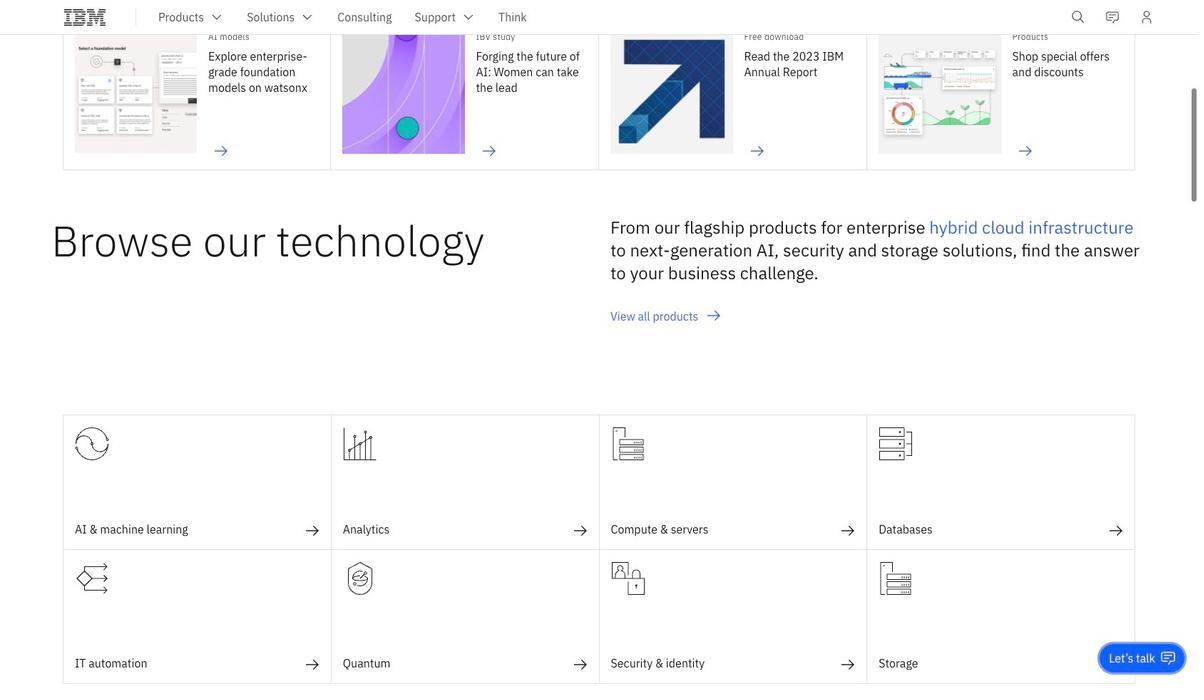 Task type: describe. For each thing, give the bounding box(es) containing it.
let's talk element
[[1109, 651, 1156, 667]]



